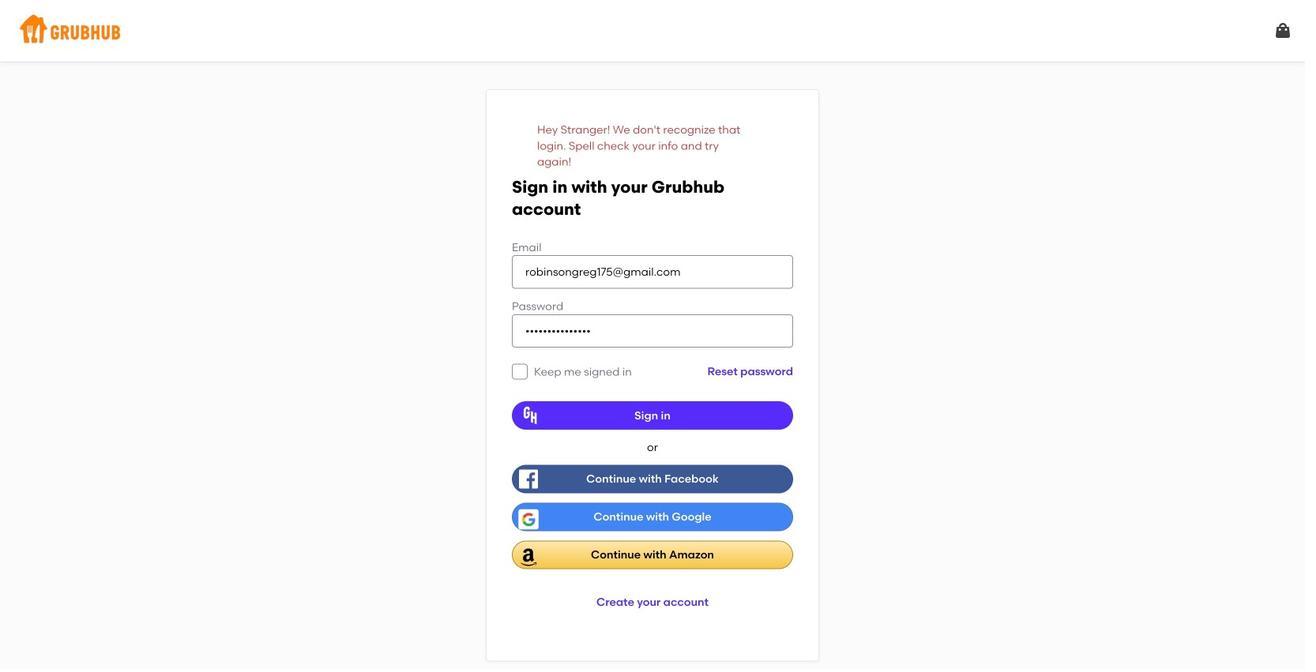 Task type: locate. For each thing, give the bounding box(es) containing it.
1 vertical spatial svg image
[[515, 367, 525, 377]]

1 horizontal spatial svg image
[[1274, 21, 1293, 40]]

None password field
[[512, 314, 793, 348]]

0 vertical spatial svg image
[[1274, 21, 1293, 40]]

svg image
[[1274, 21, 1293, 40], [515, 367, 525, 377]]

None email field
[[512, 255, 793, 289]]

main navigation navigation
[[0, 0, 1305, 62]]



Task type: vqa. For each thing, say whether or not it's contained in the screenshot.
main navigation navigation
yes



Task type: describe. For each thing, give the bounding box(es) containing it.
svg image inside main navigation navigation
[[1274, 21, 1293, 40]]

0 horizontal spatial svg image
[[515, 367, 525, 377]]



